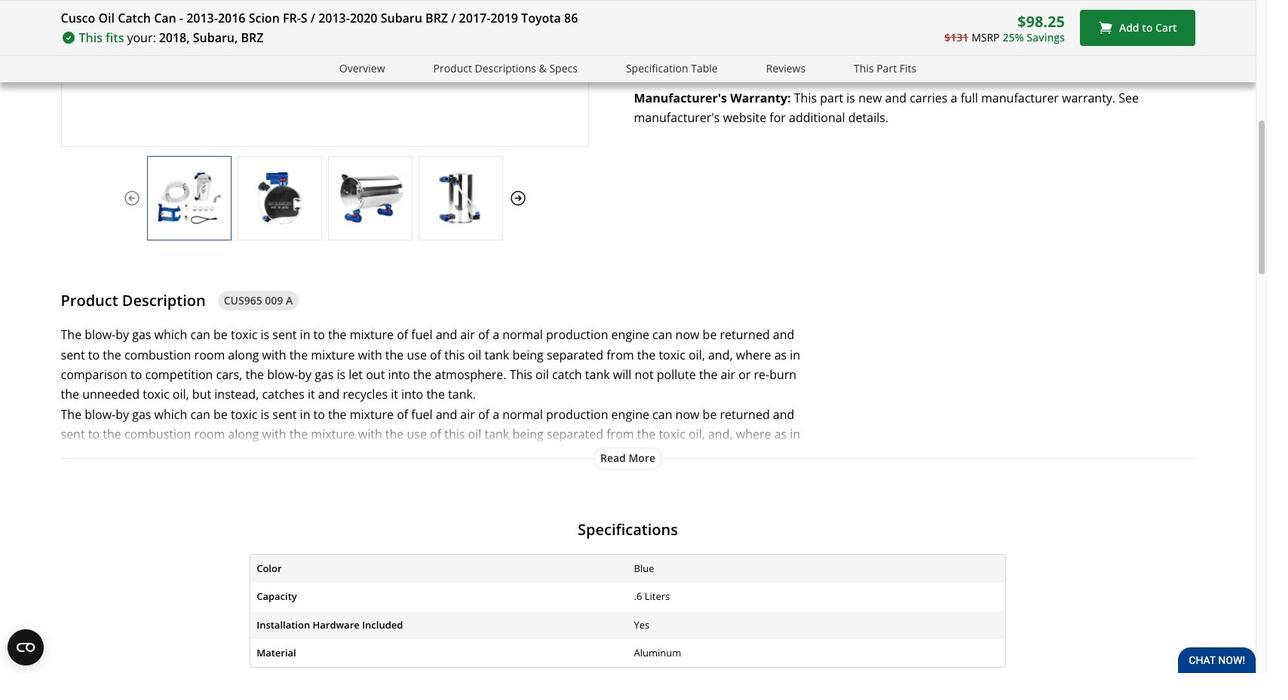 Task type: describe. For each thing, give the bounding box(es) containing it.
2 cus965 009 a cusco oil catch can - 2013+ ft86, image from the left
[[238, 172, 321, 225]]

go to right image image
[[509, 189, 527, 207]]



Task type: locate. For each thing, give the bounding box(es) containing it.
4 cus965 009 a cusco oil catch can - 2013+ ft86, image from the left
[[419, 172, 502, 225]]

cus965 009 a cusco oil catch can - 2013+ ft86, image
[[147, 172, 230, 225], [238, 172, 321, 225], [329, 172, 412, 225], [419, 172, 502, 225]]

1 cus965 009 a cusco oil catch can - 2013+ ft86, image from the left
[[147, 172, 230, 225]]

3 cus965 009 a cusco oil catch can - 2013+ ft86, image from the left
[[329, 172, 412, 225]]

open widget image
[[8, 630, 44, 666]]



Task type: vqa. For each thing, say whether or not it's contained in the screenshot.
Open widget icon
yes



